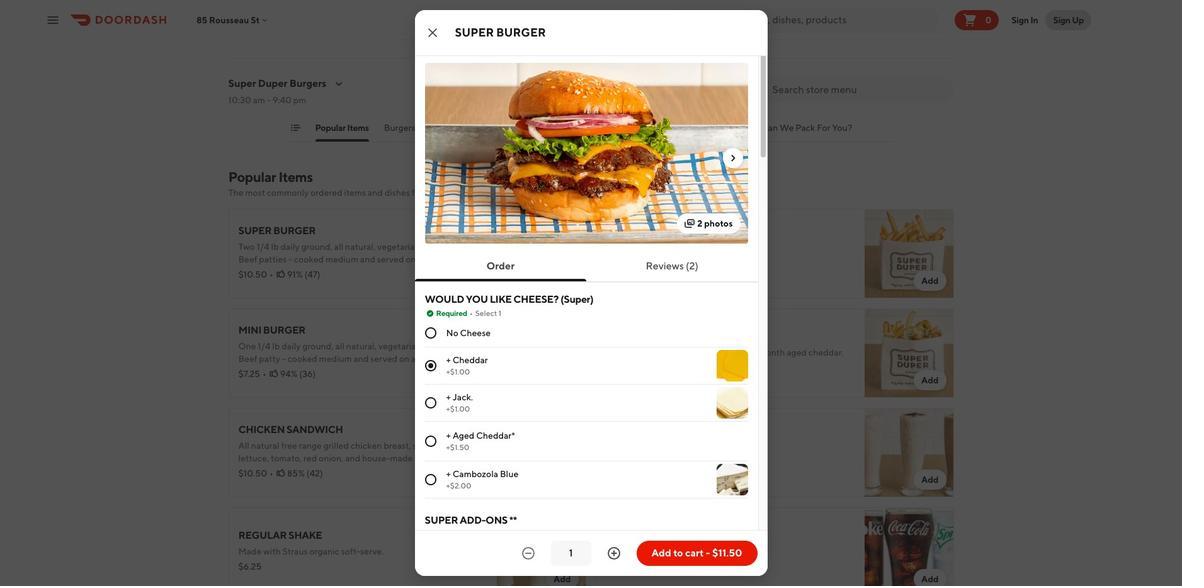 Task type: describe. For each thing, give the bounding box(es) containing it.
sandwich
[[287, 424, 343, 436]]

add button for french fries
[[914, 271, 946, 291]]

sign for sign in
[[1012, 15, 1029, 25]]

super inside the two 1/4 lb daily ground, all natural, vegetarian-fed brandt beef patties - cooked medium and served on a fresh baked bun with lettuce, tomato, red onion, and super sauce!
[[425, 42, 449, 52]]

natural, inside the two 1/4 lb daily ground, all natural, vegetarian-fed brandt beef patties - cooked medium and served on a fresh baked bun with lettuce, tomato, red onion, and super sauce!
[[532, 16, 562, 26]]

all inside the two 1/4 lb daily ground, all natural, vegetarian-fed brandt beef patties - cooked medium and served on a fresh baked bun with lettuce, tomato, red onion, and super sauce!
[[521, 16, 530, 26]]

with inside the two 1/4 lb daily ground, all natural, vegetarian-fed brandt beef patties - cooked medium and served on a fresh baked bun with lettuce, tomato, red onion, and super sauce!
[[589, 29, 607, 39]]

lettuce, inside mini burger one 1/4 lb daily ground, all natural, vegetarian-fed brandt beef patty - cooked medium and served on a fresh baked bun with lettuce, tomato, red onion, and super sauce!
[[258, 367, 288, 377]]

patties inside the two 1/4 lb daily ground, all natural, vegetarian-fed brandt beef patties - cooked medium and served on a fresh baked bun with lettuce, tomato, red onion, and super sauce!
[[675, 16, 703, 26]]

1
[[499, 309, 502, 318]]

all for super burger
[[334, 242, 343, 252]]

+$2.00
[[446, 481, 471, 491]]

served inside the two 1/4 lb daily ground, all natural, vegetarian-fed brandt beef patties - cooked medium and served on a fresh baked bun with lettuce, tomato, red onion, and super sauce!
[[476, 29, 503, 39]]

+ for + cambozola blue
[[446, 469, 451, 480]]

add button for super burger
[[546, 271, 579, 291]]

chicken sandwich image
[[497, 408, 586, 498]]

(super)
[[561, 294, 594, 306]]

super burger two 1/4 lb daily ground, all natural, vegetarian-fed brandt beef patties - cooked medium and served on a fresh baked bun with lettuce, tomato, red onion, and super sauce!
[[238, 225, 471, 277]]

range
[[299, 441, 322, 451]]

baked inside super burger two 1/4 lb daily ground, all natural, vegetarian-fed brandt beef patties - cooked medium and served on a fresh baked bun with lettuce, tomato, red onion, and super sauce!
[[446, 254, 471, 265]]

serve.
[[360, 547, 384, 557]]

daily for super burger
[[281, 242, 300, 252]]

lb inside the two 1/4 lb daily ground, all natural, vegetarian-fed brandt beef patties - cooked medium and served on a fresh baked bun with lettuce, tomato, red onion, and super sauce!
[[458, 16, 465, 26]]

tomato, inside the two 1/4 lb daily ground, all natural, vegetarian-fed brandt beef patties - cooked medium and served on a fresh baked bun with lettuce, tomato, red onion, and super sauce!
[[641, 29, 672, 39]]

cambozola
[[453, 469, 498, 480]]

fed for super burger
[[424, 242, 437, 252]]

increase quantity by 1 image
[[606, 546, 621, 561]]

No Cheese radio
[[425, 328, 436, 339]]

94% (36)
[[280, 369, 316, 379]]

lettuce, inside super burger two 1/4 lb daily ground, all natural, vegetarian-fed brandt beef patties - cooked medium and served on a fresh baked bun with lettuce, tomato, red onion, and super sauce!
[[275, 267, 306, 277]]

sauce! for mini burger
[[407, 367, 434, 377]]

super add-ons ** (optional)
[[425, 515, 517, 539]]

on inside mini burger one 1/4 lb daily ground, all natural, vegetarian-fed brandt beef patty - cooked medium and served on a fresh baked bun with lettuce, tomato, red onion, and super sauce!
[[399, 354, 410, 364]]

cheddar*
[[476, 431, 515, 441]]

add for regular shake
[[554, 574, 571, 585]]

burger for super burger
[[496, 26, 546, 39]]

add for super burger
[[554, 276, 571, 286]]

chicken sandwich all natural free range grilled chicken breast, served with lettuce, tomato, red onion, and house-made chipotle aioli on a fresh baked ciabatta bun.
[[238, 424, 484, 476]]

91%
[[287, 270, 303, 280]]

on inside the chicken sandwich all natural free range grilled chicken breast, served with lettuce, tomato, red onion, and house-made chipotle aioli on a fresh baked ciabatta bun.
[[467, 454, 478, 464]]

9:40
[[273, 95, 292, 105]]

6-
[[749, 348, 759, 358]]

beef inside the two 1/4 lb daily ground, all natural, vegetarian-fed brandt beef patties - cooked medium and served on a fresh baked bun with lettuce, tomato, red onion, and super sauce!
[[655, 16, 674, 26]]

super shake image
[[865, 408, 954, 498]]

+ cambozola blue +$2.00
[[446, 469, 519, 491]]

required
[[436, 309, 467, 318]]

burger for mini burger one 1/4 lb daily ground, all natural, vegetarian-fed brandt beef patty - cooked medium and served on a fresh baked bun with lettuce, tomato, red onion, and super sauce!
[[263, 324, 306, 336]]

brandt for mini burger
[[440, 341, 468, 351]]

93%
[[652, 263, 669, 273]]

onion, inside mini burger one 1/4 lb daily ground, all natural, vegetarian-fed brandt beef patty - cooked medium and served on a fresh baked bun with lettuce, tomato, red onion, and super sauce!
[[338, 367, 363, 377]]

we
[[780, 123, 794, 133]]

chicken
[[238, 424, 285, 436]]

$10.50 • for super
[[238, 270, 273, 280]]

0 vertical spatial burgers
[[290, 77, 327, 89]]

what else can we pack for you? button
[[719, 122, 852, 142]]

chipotle
[[415, 454, 448, 464]]

order
[[656, 527, 681, 539]]

order
[[487, 260, 515, 272]]

organic shakes button
[[600, 122, 663, 142]]

soft-
[[341, 547, 360, 557]]

made
[[238, 547, 262, 557]]

patties inside super burger two 1/4 lb daily ground, all natural, vegetarian-fed brandt beef patties - cooked medium and served on a fresh baked bun with lettuce, tomato, red onion, and super sauce!
[[259, 254, 287, 265]]

**
[[509, 515, 517, 527]]

on inside super burger two 1/4 lb daily ground, all natural, vegetarian-fed brandt beef patties - cooked medium and served on a fresh baked bun with lettuce, tomato, red onion, and super sauce!
[[406, 254, 416, 265]]

sauce! inside the two 1/4 lb daily ground, all natural, vegetarian-fed brandt beef patties - cooked medium and served on a fresh baked bun with lettuce, tomato, red onion, and super sauce!
[[450, 42, 478, 52]]

red inside mini burger one 1/4 lb daily ground, all natural, vegetarian-fed brandt beef patty - cooked medium and served on a fresh baked bun with lettuce, tomato, red onion, and super sauce!
[[323, 367, 336, 377]]

+ cheddar +$1.00
[[446, 355, 488, 377]]

(17)
[[675, 462, 689, 472]]

100% (17)
[[650, 462, 689, 472]]

100% (9)
[[650, 556, 686, 566]]

patty
[[259, 354, 280, 364]]

burgers & sandwiches button
[[384, 122, 472, 142]]

ground, for super burger
[[301, 242, 332, 252]]

(optional)
[[425, 530, 461, 539]]

fresh inside mini burger one 1/4 lb daily ground, all natural, vegetarian-fed brandt beef patty - cooked medium and served on a fresh baked bun with lettuce, tomato, red onion, and super sauce!
[[418, 354, 438, 364]]

and inside popular items the most commonly ordered items and dishes from this store
[[368, 188, 383, 198]]

enjoy
[[502, 527, 528, 539]]

super for super burger
[[455, 26, 494, 39]]

94%
[[280, 369, 298, 379]]

from
[[412, 188, 431, 198]]

soda
[[661, 536, 689, 548]]

medium for super burger
[[326, 254, 358, 265]]

regular shake image
[[497, 508, 586, 586]]

• inside would you like cheese? (super) group
[[470, 309, 473, 318]]

1/4 for super burger
[[257, 242, 269, 252]]

• for 94% (36)
[[263, 369, 266, 379]]

shake
[[289, 530, 322, 542]]

mini burger image
[[497, 309, 586, 398]]

+ aged cheddar* +$1.50
[[446, 431, 515, 452]]

items for popular items
[[347, 123, 369, 133]]

aioli
[[449, 454, 466, 464]]

items
[[344, 188, 366, 198]]

fed for mini burger
[[425, 341, 438, 351]]

a inside super burger two 1/4 lb daily ground, all natural, vegetarian-fed brandt beef patties - cooked medium and served on a fresh baked bun with lettuce, tomato, red onion, and super sauce!
[[418, 254, 422, 265]]

bun.
[[322, 466, 339, 476]]

vegetarian- for mini burger
[[378, 341, 425, 351]]

the
[[228, 188, 244, 198]]

cheese?
[[514, 294, 559, 306]]

super burger image
[[497, 209, 586, 299]]

sign up link
[[1046, 10, 1092, 30]]

what
[[719, 123, 741, 133]]

super duper burgers
[[228, 77, 327, 89]]

+ cambozola blue image
[[717, 464, 748, 496]]

with inside mini burger one 1/4 lb daily ground, all natural, vegetarian-fed brandt beef patty - cooked medium and served on a fresh baked bun with lettuce, tomato, red onion, and super sauce!
[[238, 367, 256, 377]]

delivery
[[545, 527, 581, 539]]

+$1.00 for cheddar
[[446, 367, 470, 377]]

regular shake made with straus organic soft-serve. $6.25
[[238, 530, 384, 572]]

popular for popular items the most commonly ordered items and dishes from this store
[[228, 169, 276, 185]]

french fries image
[[865, 209, 954, 299]]

baked inside the two 1/4 lb daily ground, all natural, vegetarian-fed brandt beef patties - cooked medium and served on a fresh baked bun with lettuce, tomato, red onion, and super sauce!
[[545, 29, 570, 39]]

popular for popular items
[[315, 123, 346, 133]]

super inside mini burger one 1/4 lb daily ground, all natural, vegetarian-fed brandt beef patty - cooked medium and served on a fresh baked bun with lettuce, tomato, red onion, and super sauce!
[[381, 367, 405, 377]]

fountain
[[606, 536, 659, 548]]

would you like cheese? (super) group
[[425, 293, 748, 499]]

vegetarian- inside the two 1/4 lb daily ground, all natural, vegetarian-fed brandt beef patties - cooked medium and served on a fresh baked bun with lettuce, tomato, red onion, and super sauce!
[[564, 16, 610, 26]]

10:30
[[228, 95, 251, 105]]

onion, inside super burger two 1/4 lb daily ground, all natural, vegetarian-fed brandt beef patties - cooked medium and served on a fresh baked bun with lettuce, tomato, red onion, and super sauce!
[[355, 267, 380, 277]]

bun for super burger
[[238, 267, 254, 277]]

enjoy $0 delivery fee on your first order
[[502, 527, 681, 539]]

burgers inside button
[[384, 123, 415, 133]]

$3.50
[[606, 556, 630, 566]]

garlic fries image
[[865, 309, 954, 398]]

first
[[636, 527, 654, 539]]

fresh inside super burger two 1/4 lb daily ground, all natural, vegetarian-fed brandt beef patties - cooked medium and served on a fresh baked bun with lettuce, tomato, red onion, and super sauce!
[[424, 254, 444, 265]]

signature
[[606, 348, 645, 358]]

$10.50 for super
[[238, 270, 267, 280]]

two inside the two 1/4 lb daily ground, all natural, vegetarian-fed brandt beef patties - cooked medium and served on a fresh baked bun with lettuce, tomato, red onion, and super sauce!
[[425, 16, 441, 26]]

(9)
[[675, 556, 686, 566]]

medium for mini burger
[[319, 354, 352, 364]]

Current quantity is 1 number field
[[558, 547, 584, 561]]

add inside button
[[652, 547, 671, 559]]

in
[[1031, 15, 1038, 25]]

would
[[425, 294, 464, 306]]

no cheese
[[446, 328, 491, 338]]

natural, for mini burger
[[346, 341, 377, 351]]

reviews (2)
[[646, 260, 699, 272]]

with inside super burger two 1/4 lb daily ground, all natural, vegetarian-fed brandt beef patties - cooked medium and served on a fresh baked bun with lettuce, tomato, red onion, and super sauce!
[[256, 267, 273, 277]]

+ jack. image
[[717, 388, 748, 419]]

natural
[[251, 441, 279, 451]]

reviews (2) button
[[626, 254, 719, 279]]

what else can we pack for you?
[[719, 123, 852, 133]]

red inside the two 1/4 lb daily ground, all natural, vegetarian-fed brandt beef patties - cooked medium and served on a fresh baked bun with lettuce, tomato, red onion, and super sauce!
[[674, 29, 687, 39]]

add button for $7.00
[[914, 470, 946, 490]]

1/4 inside the two 1/4 lb daily ground, all natural, vegetarian-fed brandt beef patties - cooked medium and served on a fresh baked bun with lettuce, tomato, red onion, and super sauce!
[[443, 16, 456, 26]]

tomato, inside the chicken sandwich all natural free range grilled chicken breast, served with lettuce, tomato, red onion, and house-made chipotle aioli on a fresh baked ciabatta bun.
[[271, 454, 302, 464]]

a inside mini burger one 1/4 lb daily ground, all natural, vegetarian-fed brandt beef patty - cooked medium and served on a fresh baked bun with lettuce, tomato, red onion, and super sauce!
[[411, 354, 416, 364]]

+ for + jack.
[[446, 393, 451, 403]]

a inside the two 1/4 lb daily ground, all natural, vegetarian-fed brandt beef patties - cooked medium and served on a fresh baked bun with lettuce, tomato, red onion, and super sauce!
[[517, 29, 522, 39]]

regular
[[238, 530, 287, 542]]

up
[[1072, 15, 1084, 25]]

am
[[253, 95, 265, 105]]

lettuce, inside the chicken sandwich all natural free range grilled chicken breast, served with lettuce, tomato, red onion, and house-made chipotle aioli on a fresh baked ciabatta bun.
[[238, 454, 269, 464]]

with inside the chicken sandwich all natural free range grilled chicken breast, served with lettuce, tomato, red onion, and house-made chipotle aioli on a fresh baked ciabatta bun.
[[442, 441, 459, 451]]

cones
[[678, 123, 703, 133]]

free
[[281, 441, 297, 451]]

100% for 100% (9)
[[650, 556, 673, 566]]

cheese
[[460, 328, 491, 338]]

$11.50
[[712, 547, 742, 559]]

your
[[614, 527, 634, 539]]

2 photos button
[[677, 214, 740, 234]]

1/4 for mini burger
[[258, 341, 271, 351]]

drinks button
[[559, 122, 585, 142]]

a inside the chicken sandwich all natural free range grilled chicken breast, served with lettuce, tomato, red onion, and house-made chipotle aioli on a fresh baked ciabatta bun.
[[479, 454, 484, 464]]

100% for 100% (17)
[[650, 462, 673, 472]]

can
[[762, 123, 778, 133]]

select
[[475, 309, 497, 318]]

beef for mini burger
[[238, 354, 257, 364]]

cheddar.
[[809, 348, 843, 358]]

dishes
[[385, 188, 410, 198]]

onion, inside the two 1/4 lb daily ground, all natural, vegetarian-fed brandt beef patties - cooked medium and served on a fresh baked bun with lettuce, tomato, red onion, and super sauce!
[[689, 29, 714, 39]]

85 rousseau st button
[[197, 15, 270, 25]]

vegetarian- for super burger
[[377, 242, 424, 252]]

• for 85% (42)
[[270, 469, 273, 479]]

tomato, inside super burger two 1/4 lb daily ground, all natural, vegetarian-fed brandt beef patties - cooked medium and served on a fresh baked bun with lettuce, tomato, red onion, and super sauce!
[[308, 267, 338, 277]]

jack.
[[453, 393, 473, 403]]



Task type: locate. For each thing, give the bounding box(es) containing it.
1 vertical spatial beef
[[238, 254, 257, 265]]

baked inside the chicken sandwich all natural free range grilled chicken breast, served with lettuce, tomato, red onion, and house-made chipotle aioli on a fresh baked ciabatta bun.
[[260, 466, 285, 476]]

1 vertical spatial 1/4
[[257, 242, 269, 252]]

0 vertical spatial super
[[455, 26, 494, 39]]

items up commonly
[[279, 169, 313, 185]]

1 vertical spatial +$1.00
[[446, 405, 470, 414]]

add for fountain soda
[[921, 574, 939, 585]]

ons
[[486, 515, 508, 527]]

daily up 94%
[[282, 341, 301, 351]]

popular up most
[[228, 169, 276, 185]]

+ left 'jack.'
[[446, 393, 451, 403]]

1 vertical spatial super
[[238, 225, 272, 237]]

burgers left &
[[384, 123, 415, 133]]

$0
[[530, 527, 543, 539]]

$7.25
[[238, 369, 260, 379]]

bun inside the two 1/4 lb daily ground, all natural, vegetarian-fed brandt beef patties - cooked medium and served on a fresh baked bun with lettuce, tomato, red onion, and super sauce!
[[572, 29, 588, 39]]

add button for regular shake
[[546, 569, 579, 586]]

1/4 right close super burger 'image'
[[443, 16, 456, 26]]

daily
[[467, 16, 486, 26], [281, 242, 300, 252], [282, 341, 301, 351]]

like
[[490, 294, 512, 306]]

0 vertical spatial popular
[[315, 123, 346, 133]]

with inside regular shake made with straus organic soft-serve. $6.25
[[263, 547, 281, 557]]

natural, for super burger
[[345, 242, 376, 252]]

popular inside popular items the most commonly ordered items and dishes from this store
[[228, 169, 276, 185]]

2 vertical spatial brandt
[[440, 341, 468, 351]]

1/4 inside mini burger one 1/4 lb daily ground, all natural, vegetarian-fed brandt beef patty - cooked medium and served on a fresh baked bun with lettuce, tomato, red onion, and super sauce!
[[258, 341, 271, 351]]

1 +$1.00 from the top
[[446, 367, 470, 377]]

blue
[[500, 469, 519, 480]]

ground, inside the two 1/4 lb daily ground, all natural, vegetarian-fed brandt beef patties - cooked medium and served on a fresh baked bun with lettuce, tomato, red onion, and super sauce!
[[488, 16, 519, 26]]

1 + from the top
[[446, 355, 451, 366]]

pack
[[796, 123, 815, 133]]

2 vertical spatial lb
[[272, 341, 280, 351]]

ground, for mini burger
[[303, 341, 334, 351]]

2 vertical spatial medium
[[319, 354, 352, 364]]

1 horizontal spatial two
[[425, 16, 441, 26]]

$10.50 • down natural
[[238, 469, 273, 479]]

sauce! inside super burger two 1/4 lb daily ground, all natural, vegetarian-fed brandt beef patties - cooked medium and served on a fresh baked bun with lettuce, tomato, red onion, and super sauce!
[[424, 267, 452, 277]]

2 $10.50 from the top
[[238, 469, 267, 479]]

super up (optional)
[[425, 515, 458, 527]]

popular items the most commonly ordered items and dishes from this store
[[228, 169, 469, 198]]

1 vertical spatial natural,
[[345, 242, 376, 252]]

add for mini burger
[[554, 375, 571, 386]]

2 vertical spatial fed
[[425, 341, 438, 351]]

2 vertical spatial bun
[[466, 354, 482, 364]]

fed inside the two 1/4 lb daily ground, all natural, vegetarian-fed brandt beef patties - cooked medium and served on a fresh baked bun with lettuce, tomato, red onion, and super sauce!
[[610, 16, 624, 26]]

2 + from the top
[[446, 393, 451, 403]]

1 vertical spatial cooked
[[294, 254, 324, 265]]

1 $10.50 from the top
[[238, 270, 267, 280]]

natural,
[[532, 16, 562, 26], [345, 242, 376, 252], [346, 341, 377, 351]]

served inside mini burger one 1/4 lb daily ground, all natural, vegetarian-fed brandt beef patty - cooked medium and served on a fresh baked bun with lettuce, tomato, red onion, and super sauce!
[[371, 354, 398, 364]]

+$1.00 down 'jack.'
[[446, 405, 470, 414]]

0 vertical spatial lb
[[458, 16, 465, 26]]

1/4 inside super burger two 1/4 lb daily ground, all natural, vegetarian-fed brandt beef patties - cooked medium and served on a fresh baked bun with lettuce, tomato, red onion, and super sauce!
[[257, 242, 269, 252]]

cooked for super burger
[[294, 254, 324, 265]]

two
[[425, 16, 441, 26], [238, 242, 255, 252]]

add button for fountain soda
[[914, 569, 946, 586]]

fries button
[[525, 122, 544, 142]]

1 vertical spatial lb
[[271, 242, 279, 252]]

tomato, inside mini burger one 1/4 lb daily ground, all natural, vegetarian-fed brandt beef patty - cooked medium and served on a fresh baked bun with lettuce, tomato, red onion, and super sauce!
[[290, 367, 321, 377]]

1 $10.50 • from the top
[[238, 270, 273, 280]]

beef for super burger
[[238, 254, 257, 265]]

+
[[446, 355, 451, 366], [446, 393, 451, 403], [446, 431, 451, 441], [446, 469, 451, 480]]

super inside super burger two 1/4 lb daily ground, all natural, vegetarian-fed brandt beef patties - cooked medium and served on a fresh baked bun with lettuce, tomato, red onion, and super sauce!
[[399, 267, 423, 277]]

0 vertical spatial fed
[[610, 16, 624, 26]]

None radio
[[425, 360, 436, 372], [425, 474, 436, 486], [425, 360, 436, 372], [425, 474, 436, 486]]

sign up
[[1053, 15, 1084, 25]]

served inside the chicken sandwich all natural free range grilled chicken breast, served with lettuce, tomato, red onion, and house-made chipotle aioli on a fresh baked ciabatta bun.
[[413, 441, 440, 451]]

organic
[[600, 123, 632, 133]]

daily for mini burger
[[282, 341, 301, 351]]

+ inside + cambozola blue +$2.00
[[446, 469, 451, 480]]

burger inside super burger two 1/4 lb daily ground, all natural, vegetarian-fed brandt beef patties - cooked medium and served on a fresh baked bun with lettuce, tomato, red onion, and super sauce!
[[273, 225, 316, 237]]

lb for super burger
[[271, 242, 279, 252]]

lb right close super burger 'image'
[[458, 16, 465, 26]]

1 horizontal spatial patties
[[675, 16, 703, 26]]

0 vertical spatial medium
[[425, 29, 458, 39]]

this
[[432, 188, 447, 198]]

0 vertical spatial 1/4
[[443, 16, 456, 26]]

sauce! for super burger
[[424, 267, 452, 277]]

close super burger image
[[425, 25, 440, 40]]

1 vertical spatial items
[[279, 169, 313, 185]]

1 horizontal spatial items
[[347, 123, 369, 133]]

all inside mini burger one 1/4 lb daily ground, all natural, vegetarian-fed brandt beef patty - cooked medium and served on a fresh baked bun with lettuce, tomato, red onion, and super sauce!
[[335, 341, 345, 351]]

fresh inside the two 1/4 lb daily ground, all natural, vegetarian-fed brandt beef patties - cooked medium and served on a fresh baked bun with lettuce, tomato, red onion, and super sauce!
[[523, 29, 544, 39]]

• for 100% (9)
[[633, 556, 637, 566]]

baked inside mini burger one 1/4 lb daily ground, all natural, vegetarian-fed brandt beef patty - cooked medium and served on a fresh baked bun with lettuce, tomato, red onion, and super sauce!
[[440, 354, 465, 364]]

2 vertical spatial all
[[335, 341, 345, 351]]

made
[[390, 454, 413, 464]]

you
[[606, 248, 622, 258]]

brandt inside super burger two 1/4 lb daily ground, all natural, vegetarian-fed brandt beef patties - cooked medium and served on a fresh baked bun with lettuce, tomato, red onion, and super sauce!
[[439, 242, 467, 252]]

1 vertical spatial burgers
[[384, 123, 415, 133]]

0 vertical spatial beef
[[655, 16, 674, 26]]

1 horizontal spatial burgers
[[384, 123, 415, 133]]

st
[[251, 15, 260, 25]]

$7.25 •
[[238, 369, 266, 379]]

$3.50 •
[[606, 556, 637, 566]]

salad button
[[487, 122, 510, 142]]

sign left up at right top
[[1053, 15, 1071, 25]]

beef inside super burger two 1/4 lb daily ground, all natural, vegetarian-fed brandt beef patties - cooked medium and served on a fresh baked bun with lettuce, tomato, red onion, and super sauce!
[[238, 254, 257, 265]]

0 horizontal spatial patties
[[259, 254, 287, 265]]

decrease quantity by 1 image
[[521, 546, 536, 561]]

0 vertical spatial sauce!
[[450, 42, 478, 52]]

items inside popular items the most commonly ordered items and dishes from this store
[[279, 169, 313, 185]]

super inside super burger two 1/4 lb daily ground, all natural, vegetarian-fed brandt beef patties - cooked medium and served on a fresh baked bun with lettuce, tomato, red onion, and super sauce!
[[238, 225, 272, 237]]

+ for + aged cheddar*
[[446, 431, 451, 441]]

2 vertical spatial daily
[[282, 341, 301, 351]]

+ up +$1.50
[[446, 431, 451, 441]]

popular items
[[315, 123, 369, 133]]

1 vertical spatial medium
[[326, 254, 358, 265]]

1/4 down most
[[257, 242, 269, 252]]

1 vertical spatial fed
[[424, 242, 437, 252]]

items up popular items the most commonly ordered items and dishes from this store
[[347, 123, 369, 133]]

cooked inside mini burger one 1/4 lb daily ground, all natural, vegetarian-fed brandt beef patty - cooked medium and served on a fresh baked bun with lettuce, tomato, red onion, and super sauce!
[[288, 354, 317, 364]]

$10.50 • for chicken
[[238, 469, 273, 479]]

vegetarian- inside mini burger one 1/4 lb daily ground, all natural, vegetarian-fed brandt beef patty - cooked medium and served on a fresh baked bun with lettuce, tomato, red onion, and super sauce!
[[378, 341, 425, 351]]

1 vertical spatial vegetarian-
[[377, 242, 424, 252]]

0 horizontal spatial popular
[[228, 169, 276, 185]]

burgers up pm
[[290, 77, 327, 89]]

- inside the two 1/4 lb daily ground, all natural, vegetarian-fed brandt beef patties - cooked medium and served on a fresh baked bun with lettuce, tomato, red onion, and super sauce!
[[705, 16, 709, 26]]

0 vertical spatial bun
[[572, 29, 588, 39]]

brandt inside the two 1/4 lb daily ground, all natural, vegetarian-fed brandt beef patties - cooked medium and served on a fresh baked bun with lettuce, tomato, red onion, and super sauce!
[[625, 16, 653, 26]]

2 horizontal spatial bun
[[572, 29, 588, 39]]

red inside super burger two 1/4 lb daily ground, all natural, vegetarian-fed brandt beef patties - cooked medium and served on a fresh baked bun with lettuce, tomato, red onion, and super sauce!
[[340, 267, 354, 277]]

onion, inside the chicken sandwich all natural free range grilled chicken breast, served with lettuce, tomato, red onion, and house-made chipotle aioli on a fresh baked ciabatta bun.
[[319, 454, 344, 464]]

daily inside super burger two 1/4 lb daily ground, all natural, vegetarian-fed brandt beef patties - cooked medium and served on a fresh baked bun with lettuce, tomato, red onion, and super sauce!
[[281, 242, 300, 252]]

100% left (17)
[[650, 462, 673, 472]]

items for popular items the most commonly ordered items and dishes from this store
[[279, 169, 313, 185]]

- inside mini burger one 1/4 lb daily ground, all natural, vegetarian-fed brandt beef patty - cooked medium and served on a fresh baked bun with lettuce, tomato, red onion, and super sauce!
[[282, 354, 286, 364]]

red inside the chicken sandwich all natural free range grilled chicken breast, served with lettuce, tomato, red onion, and house-made chipotle aioli on a fresh baked ciabatta bun.
[[304, 454, 317, 464]]

91% (47)
[[287, 270, 320, 280]]

natural, inside super burger two 1/4 lb daily ground, all natural, vegetarian-fed brandt beef patties - cooked medium and served on a fresh baked bun with lettuce, tomato, red onion, and super sauce!
[[345, 242, 376, 252]]

tomato,
[[641, 29, 672, 39], [308, 267, 338, 277], [290, 367, 321, 377], [271, 454, 302, 464]]

else
[[743, 123, 760, 133]]

0 vertical spatial daily
[[467, 16, 486, 26]]

burgers
[[290, 77, 327, 89], [384, 123, 415, 133]]

and
[[459, 29, 475, 39], [716, 29, 731, 39], [368, 188, 383, 198], [360, 254, 375, 265], [382, 267, 397, 277], [733, 348, 748, 358], [354, 354, 369, 364], [365, 367, 380, 377], [345, 454, 360, 464]]

the
[[647, 248, 660, 258]]

• left 91%
[[270, 270, 273, 280]]

2 vertical spatial ground,
[[303, 341, 334, 351]]

lb up patty
[[272, 341, 280, 351]]

cooked for mini burger
[[288, 354, 317, 364]]

0 vertical spatial $10.50 •
[[238, 270, 273, 280]]

+$1.00 down cheddar
[[446, 367, 470, 377]]

0 vertical spatial 100%
[[650, 462, 673, 472]]

medium inside the two 1/4 lb daily ground, all natural, vegetarian-fed brandt beef patties - cooked medium and served on a fresh baked bun with lettuce, tomato, red onion, and super sauce!
[[425, 29, 458, 39]]

+$1.00 inside the "+ cheddar +$1.00"
[[446, 367, 470, 377]]

fountain soda image
[[865, 508, 954, 586]]

1 vertical spatial daily
[[281, 242, 300, 252]]

brandt for super burger
[[439, 242, 467, 252]]

add for french fries
[[921, 276, 939, 286]]

0 vertical spatial brandt
[[625, 16, 653, 26]]

+ cheddar image
[[717, 350, 748, 382]]

•
[[270, 270, 273, 280], [470, 309, 473, 318], [263, 369, 266, 379], [632, 462, 636, 472], [270, 469, 273, 479], [633, 556, 637, 566]]

100%
[[650, 462, 673, 472], [650, 556, 673, 566]]

french
[[606, 231, 649, 243]]

0 vertical spatial two
[[425, 16, 441, 26]]

1 horizontal spatial popular
[[315, 123, 346, 133]]

chicken
[[351, 441, 382, 451]]

85
[[197, 15, 207, 25]]

cooked inside super burger two 1/4 lb daily ground, all natural, vegetarian-fed brandt beef patties - cooked medium and served on a fresh baked bun with lettuce, tomato, red onion, and super sauce!
[[294, 254, 324, 265]]

&
[[417, 123, 423, 133]]

0 vertical spatial all
[[521, 16, 530, 26]]

reviews
[[646, 260, 684, 272]]

super burger
[[455, 26, 546, 39]]

2 sign from the left
[[1053, 15, 1071, 25]]

• for 100% (17)
[[632, 462, 636, 472]]

daily right close super burger 'image'
[[467, 16, 486, 26]]

+ inside the "+ cheddar +$1.00"
[[446, 355, 451, 366]]

1 vertical spatial all
[[334, 242, 343, 252]]

vegetarian- inside super burger two 1/4 lb daily ground, all natural, vegetarian-fed brandt beef patties - cooked medium and served on a fresh baked bun with lettuce, tomato, red onion, and super sauce!
[[377, 242, 424, 252]]

• right '$7.25'
[[263, 369, 266, 379]]

3 + from the top
[[446, 431, 451, 441]]

0
[[985, 15, 992, 25]]

0 vertical spatial cooked
[[710, 16, 740, 26]]

super down most
[[238, 225, 272, 237]]

2 vertical spatial 1/4
[[258, 341, 271, 351]]

0 vertical spatial ground,
[[488, 16, 519, 26]]

0 vertical spatial +$1.00
[[446, 367, 470, 377]]

(36)
[[299, 369, 316, 379]]

next image
[[728, 153, 738, 164]]

2 vertical spatial super
[[425, 515, 458, 527]]

1 vertical spatial patties
[[259, 254, 287, 265]]

+$1.00 for jack.
[[446, 405, 470, 414]]

+ inside + aged cheddar* +$1.50
[[446, 431, 451, 441]]

4 + from the top
[[446, 469, 451, 480]]

lb down commonly
[[271, 242, 279, 252]]

2 vertical spatial cooked
[[288, 354, 317, 364]]

$10.50 for chicken
[[238, 469, 267, 479]]

daily inside mini burger one 1/4 lb daily ground, all natural, vegetarian-fed brandt beef patty - cooked medium and served on a fresh baked bun with lettuce, tomato, red onion, and super sauce!
[[282, 341, 301, 351]]

sign for sign up
[[1053, 15, 1071, 25]]

you
[[466, 294, 488, 306]]

sauce! inside mini burger one 1/4 lb daily ground, all natural, vegetarian-fed brandt beef patty - cooked medium and served on a fresh baked bun with lettuce, tomato, red onion, and super sauce!
[[407, 367, 434, 377]]

lettuce, inside the two 1/4 lb daily ground, all natural, vegetarian-fed brandt beef patties - cooked medium and served on a fresh baked bun with lettuce, tomato, red onion, and super sauce!
[[609, 29, 639, 39]]

super inside super add-ons ** (optional)
[[425, 515, 458, 527]]

0 horizontal spatial bun
[[238, 267, 254, 277]]

served
[[476, 29, 503, 39], [377, 254, 404, 265], [371, 354, 398, 364], [413, 441, 440, 451]]

add button for mini burger
[[546, 370, 579, 391]]

lb inside mini burger one 1/4 lb daily ground, all natural, vegetarian-fed brandt beef patty - cooked medium and served on a fresh baked bun with lettuce, tomato, red onion, and super sauce!
[[272, 341, 280, 351]]

add to cart - $11.50
[[652, 547, 742, 559]]

0 horizontal spatial sign
[[1012, 15, 1029, 25]]

Item Search search field
[[773, 83, 944, 97]]

$7.00 •
[[606, 462, 636, 472]]

• right '$7.00'
[[632, 462, 636, 472]]

photos
[[704, 219, 733, 229]]

(2)
[[686, 260, 699, 272]]

2 vertical spatial beef
[[238, 354, 257, 364]]

cones button
[[678, 122, 703, 142]]

commonly
[[267, 188, 309, 198]]

1 vertical spatial brandt
[[439, 242, 467, 252]]

super burger dialog
[[415, 0, 768, 586]]

None radio
[[425, 398, 436, 409], [425, 436, 436, 447], [425, 398, 436, 409], [425, 436, 436, 447]]

all inside super burger two 1/4 lb daily ground, all natural, vegetarian-fed brandt beef patties - cooked medium and served on a fresh baked bun with lettuce, tomato, red onion, and super sauce!
[[334, 242, 343, 252]]

served inside super burger two 1/4 lb daily ground, all natural, vegetarian-fed brandt beef patties - cooked medium and served on a fresh baked bun with lettuce, tomato, red onion, and super sauce!
[[377, 254, 404, 265]]

add for $7.00
[[921, 475, 939, 485]]

0 vertical spatial patties
[[675, 16, 703, 26]]

ground, inside mini burger one 1/4 lb daily ground, all natural, vegetarian-fed brandt beef patty - cooked medium and served on a fresh baked bun with lettuce, tomato, red onion, and super sauce!
[[303, 341, 334, 351]]

house-
[[362, 454, 390, 464]]

daily inside the two 1/4 lb daily ground, all natural, vegetarian-fed brandt beef patties - cooked medium and served on a fresh baked bun with lettuce, tomato, red onion, and super sauce!
[[467, 16, 486, 26]]

red
[[674, 29, 687, 39], [340, 267, 354, 277], [323, 367, 336, 377], [304, 454, 317, 464]]

1 vertical spatial bun
[[238, 267, 254, 277]]

2 $10.50 • from the top
[[238, 469, 273, 479]]

2 +$1.00 from the top
[[446, 405, 470, 414]]

straus
[[283, 547, 308, 557]]

lb for mini burger
[[272, 341, 280, 351]]

1 sign from the left
[[1012, 15, 1029, 25]]

burger inside mini burger one 1/4 lb daily ground, all natural, vegetarian-fed brandt beef patty - cooked medium and served on a fresh baked bun with lettuce, tomato, red onion, and super sauce!
[[263, 324, 306, 336]]

0 vertical spatial items
[[347, 123, 369, 133]]

• for 91% (47)
[[270, 270, 273, 280]]

1 vertical spatial 100%
[[650, 556, 673, 566]]

cooked inside the two 1/4 lb daily ground, all natural, vegetarian-fed brandt beef patties - cooked medium and served on a fresh baked bun with lettuce, tomato, red onion, and super sauce!
[[710, 16, 740, 26]]

sign
[[1012, 15, 1029, 25], [1053, 15, 1071, 25]]

1 horizontal spatial sign
[[1053, 15, 1071, 25]]

organic
[[310, 547, 339, 557]]

cart
[[685, 547, 704, 559]]

0 vertical spatial natural,
[[532, 16, 562, 26]]

burger for super burger two 1/4 lb daily ground, all natural, vegetarian-fed brandt beef patties - cooked medium and served on a fresh baked bun with lettuce, tomato, red onion, and super sauce!
[[273, 225, 316, 237]]

brandt inside mini burger one 1/4 lb daily ground, all natural, vegetarian-fed brandt beef patty - cooked medium and served on a fresh baked bun with lettuce, tomato, red onion, and super sauce!
[[440, 341, 468, 351]]

super right close super burger 'image'
[[455, 26, 494, 39]]

two inside super burger two 1/4 lb daily ground, all natural, vegetarian-fed brandt beef patties - cooked medium and served on a fresh baked bun with lettuce, tomato, red onion, and super sauce!
[[238, 242, 255, 252]]

• right $3.50
[[633, 556, 637, 566]]

medium inside mini burger one 1/4 lb daily ground, all natural, vegetarian-fed brandt beef patty - cooked medium and served on a fresh baked bun with lettuce, tomato, red onion, and super sauce!
[[319, 354, 352, 364]]

bun for mini burger
[[466, 354, 482, 364]]

all for mini burger
[[335, 341, 345, 351]]

1 vertical spatial two
[[238, 242, 255, 252]]

fed inside super burger two 1/4 lb daily ground, all natural, vegetarian-fed brandt beef patties - cooked medium and served on a fresh baked bun with lettuce, tomato, red onion, and super sauce!
[[424, 242, 437, 252]]

+ for + cheddar
[[446, 355, 451, 366]]

+ left cheddar
[[446, 355, 451, 366]]

0 horizontal spatial items
[[279, 169, 313, 185]]

- inside button
[[706, 547, 710, 559]]

100% left to at the right bottom of page
[[650, 556, 673, 566]]

sign left 'in'
[[1012, 15, 1029, 25]]

0 horizontal spatial two
[[238, 242, 255, 252]]

daily up 91%
[[281, 242, 300, 252]]

lb
[[458, 16, 465, 26], [271, 242, 279, 252], [272, 341, 280, 351]]

$10.50 down all
[[238, 469, 267, 479]]

ground,
[[488, 16, 519, 26], [301, 242, 332, 252], [303, 341, 334, 351]]

order button
[[466, 254, 535, 279]]

1/4 up patty
[[258, 341, 271, 351]]

85 rousseau st
[[197, 15, 260, 25]]

sauce! down super burger
[[450, 42, 478, 52]]

ground, inside super burger two 1/4 lb daily ground, all natural, vegetarian-fed brandt beef patties - cooked medium and served on a fresh baked bun with lettuce, tomato, red onion, and super sauce!
[[301, 242, 332, 252]]

medium inside super burger two 1/4 lb daily ground, all natural, vegetarian-fed brandt beef patties - cooked medium and served on a fresh baked bun with lettuce, tomato, red onion, and super sauce!
[[326, 254, 358, 265]]

fries
[[650, 231, 679, 243]]

and inside the chicken sandwich all natural free range grilled chicken breast, served with lettuce, tomato, red onion, and house-made chipotle aioli on a fresh baked ciabatta bun.
[[345, 454, 360, 464]]

on inside the two 1/4 lb daily ground, all natural, vegetarian-fed brandt beef patties - cooked medium and served on a fresh baked bun with lettuce, tomato, red onion, and super sauce!
[[505, 29, 515, 39]]

1/4
[[443, 16, 456, 26], [257, 242, 269, 252], [258, 341, 271, 351]]

super
[[425, 42, 449, 52], [228, 77, 256, 89], [399, 267, 423, 277], [381, 367, 405, 377]]

burger inside dialog
[[496, 26, 546, 39]]

open menu image
[[45, 12, 60, 27]]

$10.50 • left 91%
[[238, 270, 273, 280]]

0 vertical spatial $10.50
[[238, 270, 267, 280]]

2 photos
[[697, 219, 733, 229]]

1 vertical spatial sauce!
[[424, 267, 452, 277]]

+ jack. +$1.00
[[446, 393, 473, 414]]

add to cart - $11.50 button
[[637, 541, 757, 566]]

0 horizontal spatial burgers
[[290, 77, 327, 89]]

2 vertical spatial sauce!
[[407, 367, 434, 377]]

2 vertical spatial vegetarian-
[[378, 341, 425, 351]]

+$1.00 inside the + jack. +$1.00
[[446, 405, 470, 414]]

0 vertical spatial vegetarian-
[[564, 16, 610, 26]]

fresh inside the chicken sandwich all natural free range grilled chicken breast, served with lettuce, tomato, red onion, and house-made chipotle aioli on a fresh baked ciabatta bun.
[[238, 466, 258, 476]]

ciabatta
[[287, 466, 320, 476]]

add button
[[546, 271, 579, 291], [914, 271, 946, 291], [546, 370, 579, 391], [914, 370, 946, 391], [914, 470, 946, 490], [546, 569, 579, 586], [914, 569, 946, 586]]

bun inside super burger two 1/4 lb daily ground, all natural, vegetarian-fed brandt beef patties - cooked medium and served on a fresh baked bun with lettuce, tomato, red onion, and super sauce!
[[238, 267, 254, 277]]

0 button
[[955, 10, 999, 30]]

- inside super burger two 1/4 lb daily ground, all natural, vegetarian-fed brandt beef patties - cooked medium and served on a fresh baked bun with lettuce, tomato, red onion, and super sauce!
[[288, 254, 292, 265]]

sauce! down no cheese radio
[[407, 367, 434, 377]]

super for super add-ons ** (optional)
[[425, 515, 458, 527]]

• left the 85%
[[270, 469, 273, 479]]

natural, inside mini burger one 1/4 lb daily ground, all natural, vegetarian-fed brandt beef patty - cooked medium and served on a fresh baked bun with lettuce, tomato, red onion, and super sauce!
[[346, 341, 377, 351]]

fee
[[583, 527, 598, 539]]

sauce! up the would on the bottom left
[[424, 267, 452, 277]]

1 vertical spatial ground,
[[301, 242, 332, 252]]

+ up +$2.00 at bottom
[[446, 469, 451, 480]]

1 vertical spatial burger
[[273, 225, 316, 237]]

1 vertical spatial $10.50 •
[[238, 469, 273, 479]]

sign in link
[[1004, 7, 1046, 32]]

fries
[[525, 123, 544, 133]]

1 horizontal spatial bun
[[466, 354, 482, 364]]

1 vertical spatial popular
[[228, 169, 276, 185]]

popular up popular items the most commonly ordered items and dishes from this store
[[315, 123, 346, 133]]

super
[[455, 26, 494, 39], [238, 225, 272, 237], [425, 515, 458, 527]]

1 vertical spatial $10.50
[[238, 469, 267, 479]]

2 vertical spatial natural,
[[346, 341, 377, 351]]

2 vertical spatial burger
[[263, 324, 306, 336]]

super for super burger two 1/4 lb daily ground, all natural, vegetarian-fed brandt beef patties - cooked medium and served on a fresh baked bun with lettuce, tomato, red onion, and super sauce!
[[238, 225, 272, 237]]

no
[[446, 328, 458, 338]]

shakes
[[634, 123, 663, 133]]

bun inside mini burger one 1/4 lb daily ground, all natural, vegetarian-fed brandt beef patty - cooked medium and served on a fresh baked bun with lettuce, tomato, red onion, and super sauce!
[[466, 354, 482, 364]]

$10.50 left 91%
[[238, 270, 267, 280]]

fed inside mini burger one 1/4 lb daily ground, all natural, vegetarian-fed brandt beef patty - cooked medium and served on a fresh baked bun with lettuce, tomato, red onion, and super sauce!
[[425, 341, 438, 351]]

0 vertical spatial burger
[[496, 26, 546, 39]]

• left the select
[[470, 309, 473, 318]]



Task type: vqa. For each thing, say whether or not it's contained in the screenshot.
cuisines
no



